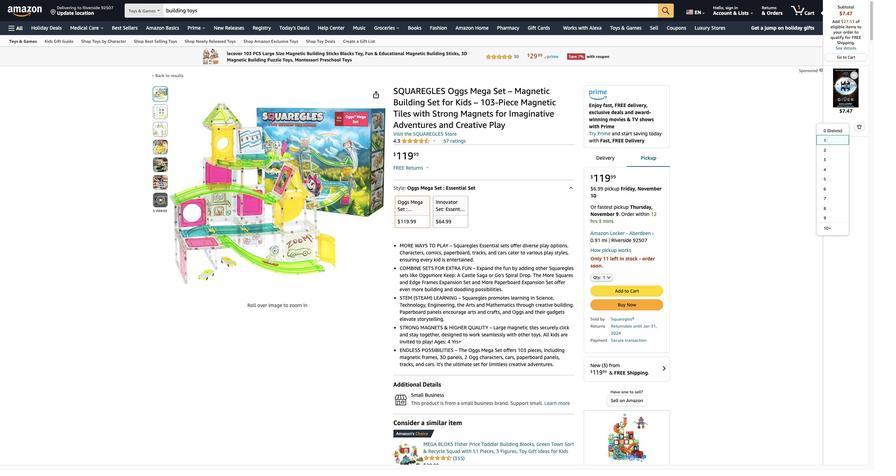 Task type: locate. For each thing, give the bounding box(es) containing it.
0 horizontal spatial :
[[407, 206, 408, 212]]

returnable until jan 31, 2024 button
[[611, 323, 657, 336]]

0 horizontal spatial delivery
[[597, 155, 615, 161]]

2 vertical spatial returns
[[591, 323, 606, 329]]

amazon for amazon home
[[456, 25, 474, 31]]

squaregles oggs mega set – magnetic building set for kids – 103-piece magnetic tiles with strong magnets for imaginative adventures and creative play image
[[169, 103, 386, 284]]

blocks,
[[520, 441, 536, 447]]

2 horizontal spatial returns
[[762, 5, 777, 10]]

1 horizontal spatial sell
[[651, 25, 659, 31]]

games left sell 'link'
[[627, 25, 642, 31]]

0 vertical spatial delivery
[[626, 138, 645, 144]]

expansion
[[440, 279, 462, 285], [522, 279, 545, 285]]

paperboard,
[[444, 250, 471, 256]]

back to results link
[[156, 73, 184, 78]]

1 horizontal spatial 1
[[798, 4, 801, 11]]

amazon up 0.91
[[591, 230, 609, 236]]

& left tv
[[627, 116, 631, 122]]

magnets
[[421, 325, 443, 331]]

works
[[564, 25, 577, 31]]

popover image
[[433, 140, 436, 141], [427, 166, 429, 168]]

more right learn
[[559, 400, 570, 406]]

0 horizontal spatial panels,
[[448, 354, 464, 360]]

$ 119 99 up $6.99 pickup at top right
[[591, 172, 616, 184]]

0 horizontal spatial kids
[[45, 39, 53, 44]]

2 horizontal spatial 99
[[611, 174, 616, 179]]

add to cart
[[616, 288, 640, 294]]

and down saga
[[472, 279, 481, 285]]

a for jump
[[761, 25, 764, 31]]

a right create
[[357, 39, 359, 44]]

quality
[[469, 325, 489, 331]]

1 horizontal spatial :
[[444, 185, 445, 191]]

1 vertical spatial best
[[145, 39, 153, 44]]

oggs inside squaregles oggs mega set – magnetic building set for kids – 103-piece magnetic tiles with strong magnets for imaginative adventures and creative play visit the squaregles store
[[448, 86, 468, 96]]

0 horizontal spatial 92507
[[101, 5, 113, 10]]

from right '(3)'
[[609, 362, 620, 368]]

to right delivering
[[77, 5, 82, 10]]

for inside of eligible items to your order to qualify for free shipping.
[[846, 35, 851, 40]]

1 horizontal spatial order
[[844, 29, 854, 35]]

additional details
[[394, 381, 442, 388]]

& inside returns & orders
[[762, 10, 766, 16]]

magnetic down endless
[[400, 354, 421, 360]]

toys right the alexa
[[611, 25, 621, 31]]

1 vertical spatial 3
[[497, 448, 500, 454]]

. order within
[[619, 211, 651, 217]]

12 hrs 3 mins
[[591, 211, 657, 224]]

1 vertical spatial 1
[[835, 124, 838, 129]]

0 horizontal spatial cart
[[631, 288, 640, 294]]

best inside best sellers link
[[112, 25, 122, 31]]

comics,
[[426, 250, 443, 256]]

& inside mega bloks fisher price toddler building blocks, green town sort & recycle squad with 51 pieces, 3 figures, toy gift ideas for kids
[[424, 448, 427, 454]]

returns inside button
[[406, 165, 423, 171]]

1 horizontal spatial more
[[543, 272, 555, 278]]

1 horizontal spatial 99
[[603, 369, 607, 374]]

1 $7.47 from the top
[[840, 10, 853, 16]]

mega inside squaregles oggs mega set – magnetic building set for kids – 103-piece magnetic tiles with strong magnets for imaginative adventures and creative play visit the squaregles store
[[470, 86, 491, 96]]

new for new (3) from $ 119 99
[[591, 362, 601, 368]]

toy down the help
[[317, 39, 324, 44]]

returnable until jan 31, 2024 payment secure transaction
[[591, 323, 657, 343]]

shop toy deals link
[[302, 35, 339, 46]]

a
[[761, 25, 764, 31], [357, 39, 359, 44], [458, 400, 460, 406], [421, 419, 425, 427]]

0 horizontal spatial magnetic
[[400, 354, 421, 360]]

qty:
[[594, 275, 601, 280]]

& inside "search box"
[[138, 8, 142, 13]]

town
[[552, 441, 564, 447]]

expansion down keep: at the right bottom of page
[[440, 279, 462, 285]]

shop
[[81, 39, 91, 44], [134, 39, 144, 44], [185, 39, 195, 44], [244, 39, 253, 44], [306, 39, 316, 44]]

– down yrs+
[[455, 347, 458, 353]]

1 right qty:
[[603, 275, 606, 280]]

riverside inside delivering to riverside 92507 update location
[[83, 5, 100, 10]]

119 up free returns
[[396, 150, 414, 162]]

& up best sellers link
[[138, 8, 142, 13]]

with inside "navigation" navigation
[[579, 25, 589, 31]]

0 horizontal spatial toy
[[317, 39, 324, 44]]

1 up holiday
[[798, 4, 801, 11]]

amazon inside 'link'
[[146, 25, 165, 31]]

back
[[156, 73, 165, 78]]

gift inside mega bloks fisher price toddler building blocks, green town sort & recycle squad with 51 pieces, 3 figures, toy gift ideas for kids
[[529, 448, 537, 454]]

more up possibilities. on the bottom of page
[[482, 279, 493, 285]]

amazon basics link
[[142, 23, 184, 33]]

qualify
[[831, 35, 845, 40]]

sell inside have one to sell? sell on amazon
[[611, 398, 619, 403]]

1 vertical spatial new
[[591, 362, 601, 368]]

1 horizontal spatial games
[[143, 8, 156, 13]]

1 horizontal spatial the
[[533, 272, 542, 278]]

$ 119 99
[[394, 150, 419, 162], [591, 172, 616, 184]]

get
[[752, 25, 760, 31]]

coupons
[[667, 25, 687, 31]]

together,
[[420, 332, 441, 338]]

amazon inside amazon locker - aberdeen 0.91 mi | riverside 92507
[[591, 230, 609, 236]]

play up various
[[540, 243, 550, 249]]

1 vertical spatial cart
[[848, 55, 856, 59]]

1 vertical spatial toy
[[519, 448, 527, 454]]

0 vertical spatial november
[[638, 186, 662, 192]]

0 horizontal spatial $ 119 99
[[394, 150, 419, 162]]

crafts,
[[488, 309, 502, 315]]

10+ The Giver Movie Tie-in Edition: A Newbery Award Winner (Giver Quartet, 1) submit
[[822, 224, 845, 232]]

1 up 1 the giver movie tie-in edition: a newbery award winner (giver quartet, 1) "submit"
[[835, 124, 838, 129]]

1 vertical spatial more
[[559, 400, 570, 406]]

delivering to riverside 92507 update location
[[57, 5, 113, 16]]

2 vertical spatial 119
[[593, 369, 603, 376]]

92507 down aberdeen
[[633, 237, 648, 243]]

mega up $119.99
[[411, 199, 423, 205]]

1 horizontal spatial toy
[[519, 448, 527, 454]]

within
[[636, 211, 650, 217]]

the inside squaregles oggs mega set – magnetic building set for kids – 103-piece magnetic tiles with strong magnets for imaginative adventures and creative play visit the squaregles store
[[405, 131, 412, 137]]

from
[[609, 362, 620, 368], [445, 400, 456, 406]]

with inside and start saving today with
[[590, 138, 599, 144]]

3 shop from the left
[[185, 39, 195, 44]]

a inside small business this product is from a small business brand. support small. learn more
[[458, 400, 460, 406]]

games up amazon basics
[[143, 8, 156, 13]]

riverside down amazon locker - aberdeen link
[[612, 237, 632, 243]]

$7.47 down subtotal
[[840, 10, 853, 16]]

1 horizontal spatial 92507
[[633, 237, 648, 243]]

for inside more ways to play – squaregles essential sets offer diverse play options. characters, comics, paperboard, tracks, and cars cater to various play styles, ensuring every kid is entertained. combine sets for extra fun – expand the fun by adding other squaregles sets like oggsmore keep: a castle saga or go's spiral drop. the more squares and edge frames expansion set and more paperboard expansion set offer even more building and doodling possibilities. stem (steam) learning – squaregles promotes learning in science, technology, engineering, the arts and mathematics through creative building. paperboard panels encourage arts and crafts, and oggs and their gadgets elevate storytelling. strong magnets & higher quality – large magnetic tiles securely click and stay together, designed to work seamlessly with other toys. all kids are invited to play! ages: 4 yrs+ endless possibilities – the oggs mega set offers 103 pieces, including magnetic frames, 3d panels, 2 ogg characters, cars, paperboard panels, tracks, and cars. it's the ultimate set for limitless creative adventures.
[[482, 361, 488, 367]]

-
[[627, 230, 628, 236], [639, 255, 641, 261]]

2 vertical spatial kids
[[559, 448, 569, 454]]

kids inside squaregles oggs mega set – magnetic building set for kids – 103-piece magnetic tiles with strong magnets for imaginative adventures and creative play visit the squaregles store
[[456, 97, 472, 107]]

kids
[[45, 39, 53, 44], [456, 97, 472, 107], [559, 448, 569, 454]]

1 vertical spatial building
[[500, 441, 519, 447]]

4 shop from the left
[[244, 39, 253, 44]]

92507 inside delivering to riverside 92507 update location
[[101, 5, 113, 10]]

other right adding
[[536, 265, 548, 271]]

delivery link
[[584, 149, 627, 168]]

57 ratings
[[444, 138, 466, 144]]

new inside new (3) from $ 119 99
[[591, 362, 601, 368]]

amazon down 'sell?'
[[627, 398, 644, 403]]

new inside "navigation" navigation
[[214, 25, 224, 31]]

how pickup works link
[[591, 247, 632, 253]]

to inside delivering to riverside 92507 update location
[[77, 5, 82, 10]]

5 The Giver Movie Tie-in Edition: A Newbery Award Winner (Giver Quartet, 1) submit
[[822, 175, 845, 183]]

amazon inside have one to sell? sell on amazon
[[627, 398, 644, 403]]

popover image inside 4.3 button
[[433, 140, 436, 141]]

all inside button
[[16, 25, 23, 31]]

order right your
[[844, 29, 854, 35]]

characters,
[[480, 354, 504, 360]]

transaction
[[625, 338, 647, 343]]

to inside have one to sell? sell on amazon
[[630, 389, 634, 395]]

tracks, down endless
[[400, 361, 415, 367]]

: inside oggs mega set : essential set
[[407, 206, 408, 212]]

en link
[[683, 2, 708, 19]]

5 shop from the left
[[306, 39, 316, 44]]

1 horizontal spatial dropdown image
[[844, 125, 848, 128]]

& up designed
[[445, 325, 448, 331]]

mega inside oggs mega set : essential set
[[411, 199, 423, 205]]

0 horizontal spatial sell
[[611, 398, 619, 403]]

free inside of eligible items to your order to qualify for free shipping.
[[852, 35, 862, 40]]

Add to Cart submit
[[591, 286, 663, 296]]

amazon down registry "link"
[[255, 39, 270, 44]]

cars.
[[426, 361, 436, 367]]

all down amazon image at the left top
[[16, 25, 23, 31]]

order
[[844, 29, 854, 35], [643, 255, 655, 261]]

popover image down visit the squaregles store link
[[433, 140, 436, 141]]

1 vertical spatial returns
[[406, 165, 423, 171]]

oggs inside selected style is oggs mega set : essential set. tap to collapse. element
[[407, 185, 420, 191]]

1 horizontal spatial panels,
[[544, 354, 560, 360]]

0 vertical spatial best
[[112, 25, 122, 31]]

a for gift
[[357, 39, 359, 44]]

november inside thursday, november 9
[[591, 211, 615, 217]]

add inside "navigation" navigation
[[833, 19, 841, 24]]

in right sign
[[735, 5, 739, 10]]

pickup inside how pickup works only 11 left in stock - order soon.
[[602, 247, 617, 253]]

gift cards link
[[524, 23, 559, 33]]

games down holiday
[[24, 39, 37, 44]]

keep:
[[444, 272, 456, 278]]

list box
[[817, 125, 850, 232]]

to down stay
[[417, 339, 421, 345]]

is down business
[[441, 400, 444, 406]]

hello, sign in
[[714, 5, 739, 10]]

103-
[[481, 97, 499, 107]]

amazon for amazon locker - aberdeen 0.91 mi | riverside 92507
[[591, 230, 609, 236]]

oggs mega set : essential set
[[398, 199, 426, 219]]

0.91
[[591, 237, 601, 243]]

2 horizontal spatial cart
[[848, 55, 856, 59]]

panels, down including
[[544, 354, 560, 360]]

amazon prime logo image
[[590, 89, 607, 102]]

2 vertical spatial 99
[[603, 369, 607, 374]]

0 horizontal spatial november
[[591, 211, 615, 217]]

1 horizontal spatial 3
[[599, 218, 602, 224]]

cart for go to cart
[[848, 55, 856, 59]]

by inside more ways to play – squaregles essential sets offer diverse play options. characters, comics, paperboard, tracks, and cars cater to various play styles, ensuring every kid is entertained. combine sets for extra fun – expand the fun by adding other squaregles sets like oggsmore keep: a castle saga or go's spiral drop. the more squares and edge frames expansion set and more paperboard expansion set offer even more building and doodling possibilities. stem (steam) learning – squaregles promotes learning in science, technology, engineering, the arts and mathematics through creative building. paperboard panels encourage arts and crafts, and oggs and their gadgets elevate storytelling. strong magnets & higher quality – large magnetic tiles securely click and stay together, designed to work seamlessly with other toys. all kids are invited to play! ages: 4 yrs+ endless possibilities – the oggs mega set offers 103 pieces, including magnetic frames, 3d panels, 2 ogg characters, cars, paperboard panels, tracks, and cars. it's the ultimate set for limitless creative adventures.
[[512, 265, 518, 271]]

november down fastest
[[591, 211, 615, 217]]

coupons link
[[663, 23, 691, 33]]

1 shop from the left
[[81, 39, 91, 44]]

1 horizontal spatial creative
[[536, 302, 553, 308]]

sets up cars
[[501, 243, 510, 249]]

including
[[544, 347, 565, 353]]

oggs inside oggs mega set : essential set
[[398, 199, 410, 205]]

creative
[[536, 302, 553, 308], [509, 361, 527, 367]]

1 vertical spatial on
[[620, 398, 626, 403]]

have one to sell? sell on amazon
[[611, 389, 644, 403]]

add up buy
[[616, 288, 624, 294]]

mega up 103-
[[470, 86, 491, 96]]

toys & games down 'all' button
[[9, 39, 37, 44]]

offer down squares
[[555, 279, 566, 285]]

1 vertical spatial by
[[512, 265, 518, 271]]

0 vertical spatial tracks,
[[473, 250, 487, 256]]

or
[[489, 272, 494, 278]]

0 vertical spatial dropdown image
[[844, 125, 848, 128]]

account
[[714, 10, 733, 16]]

pickup for how
[[602, 247, 617, 253]]

0 horizontal spatial popover image
[[427, 166, 429, 168]]

amazon inside 'link'
[[456, 25, 474, 31]]

shop left newly
[[185, 39, 195, 44]]

magnets
[[461, 109, 494, 118]]

toys & games link right the alexa
[[606, 23, 646, 33]]

1 vertical spatial popover image
[[427, 166, 429, 168]]

1 vertical spatial games
[[627, 25, 642, 31]]

popover image right free returns
[[427, 166, 429, 168]]

4
[[448, 339, 451, 345]]

on right jump
[[779, 25, 784, 31]]

1 horizontal spatial popover image
[[433, 140, 436, 141]]

games inside "toys & games" "search box"
[[143, 8, 156, 13]]

deals for today's deals
[[297, 25, 310, 31]]

option
[[817, 135, 850, 145]]

this
[[411, 400, 420, 406]]

shop down medical care link
[[81, 39, 91, 44]]

with left the alexa
[[579, 25, 589, 31]]

0 vertical spatial popover image
[[433, 140, 436, 141]]

by left character
[[102, 39, 107, 44]]

‹ back to results
[[152, 72, 184, 78]]

best up character
[[112, 25, 122, 31]]

by
[[102, 39, 107, 44], [512, 265, 518, 271], [601, 316, 605, 322]]

$ down payment at bottom
[[591, 369, 593, 374]]

None submit
[[658, 4, 674, 18], [153, 87, 168, 101], [153, 105, 168, 119], [153, 122, 168, 136], [855, 123, 865, 130], [153, 140, 168, 154], [153, 158, 168, 172], [153, 175, 168, 189], [153, 193, 168, 207], [395, 196, 430, 228], [434, 196, 468, 228], [658, 4, 674, 18], [153, 87, 168, 101], [153, 105, 168, 119], [153, 122, 168, 136], [855, 123, 865, 130], [153, 140, 168, 154], [153, 158, 168, 172], [153, 175, 168, 189], [153, 193, 168, 207], [395, 196, 430, 228], [434, 196, 468, 228]]

selected style is oggs mega set : essential set. tap to collapse. element
[[394, 180, 575, 195]]

mega bloks fisher price toddler building blocks, green town sort & recycle squad with 51 pieces, 3 figures, toy gift ideas for kids link
[[424, 441, 575, 454]]

pickup for $6.99
[[605, 186, 620, 192]]

navigation navigation
[[0, 0, 870, 465]]

0 vertical spatial more
[[412, 286, 424, 292]]

2 vertical spatial cart
[[631, 288, 640, 294]]

– down doodling
[[459, 295, 461, 301]]

2 vertical spatial prime
[[598, 131, 611, 137]]

0 horizontal spatial more
[[482, 279, 493, 285]]

set
[[494, 86, 506, 96], [428, 97, 440, 107], [435, 185, 442, 191], [468, 185, 476, 191], [398, 206, 405, 212], [419, 213, 426, 219], [436, 213, 443, 219], [464, 279, 471, 285], [546, 279, 554, 285], [495, 347, 503, 353]]

1 vertical spatial riverside
[[612, 237, 632, 243]]

see details
[[836, 45, 857, 51]]

returns inside returns & orders
[[762, 5, 777, 10]]

shop for shop toys by character
[[81, 39, 91, 44]]

1 panels, from the left
[[448, 354, 464, 360]]

6 The Giver Movie Tie-in Edition: A Newbery Award Winner (Giver Quartet, 1) submit
[[822, 185, 845, 193]]

squaregles up 4.3 button on the left of the page
[[413, 131, 444, 137]]

and inside and start saving today with
[[612, 131, 621, 137]]

0 vertical spatial $7.47
[[840, 10, 853, 16]]

– up seamlessly on the right of the page
[[490, 325, 493, 331]]

0 horizontal spatial new
[[214, 25, 224, 31]]

0 horizontal spatial -
[[627, 230, 628, 236]]

is right kid
[[442, 257, 446, 263]]

all button
[[5, 21, 26, 35]]

november inside friday, november 10
[[638, 186, 662, 192]]

roll over image to zoom in
[[248, 302, 308, 308]]

exclusive
[[271, 39, 289, 44]]

0 vertical spatial by
[[102, 39, 107, 44]]

Toys & Games search field
[[125, 4, 674, 18]]

elevate
[[400, 316, 416, 322]]

more down edge on the bottom
[[412, 286, 424, 292]]

toys & games up 'sellers'
[[129, 8, 156, 13]]

to right one at right bottom
[[630, 389, 634, 395]]

leave feedback on sponsored ad element
[[800, 68, 824, 73]]

tracks, up expand
[[473, 250, 487, 256]]

toys down new releases link
[[227, 39, 236, 44]]

shop for shop amazon exclusive toys
[[244, 39, 253, 44]]

in up through
[[531, 295, 535, 301]]

0 horizontal spatial paperboard
[[400, 309, 426, 315]]

best left selling
[[145, 39, 153, 44]]

dropdown image
[[844, 125, 848, 128], [607, 276, 611, 279]]

3 right pieces,
[[497, 448, 500, 454]]

92507 inside amazon locker - aberdeen 0.91 mi | riverside 92507
[[633, 237, 648, 243]]

Search Amazon text field
[[163, 4, 658, 17]]

tab list
[[584, 149, 670, 168]]

returns down sold by
[[591, 323, 606, 329]]

or
[[591, 204, 597, 210]]

119 inside new (3) from $ 119 99
[[593, 369, 603, 376]]

toy inside the shop toy deals link
[[317, 39, 324, 44]]

support
[[511, 400, 529, 406]]

enjoy
[[590, 102, 602, 108]]

shop for shop newly released toys
[[185, 39, 195, 44]]

and left cars.
[[416, 361, 424, 367]]

2 vertical spatial by
[[601, 316, 605, 322]]

99 down '(3)'
[[603, 369, 607, 374]]

0 vertical spatial all
[[16, 25, 23, 31]]

0 vertical spatial add
[[833, 19, 841, 24]]

0 vertical spatial 3
[[599, 218, 602, 224]]

amazon left home on the right of page
[[456, 25, 474, 31]]

ratings
[[451, 138, 466, 144]]

with inside mega bloks fisher price toddler building blocks, green town sort & recycle squad with 51 pieces, 3 figures, toy gift ideas for kids
[[462, 448, 472, 454]]

with down try
[[590, 138, 599, 144]]

details
[[844, 45, 857, 51]]

0 vertical spatial kids
[[45, 39, 53, 44]]

2 shop from the left
[[134, 39, 144, 44]]

essential down innovator
[[446, 206, 466, 212]]

99 inside new (3) from $ 119 99
[[603, 369, 607, 374]]

1 horizontal spatial paperboard
[[495, 279, 521, 285]]

2 The Giver Movie Tie-in Edition: A Newbery Award Winner (Giver Quartet, 1) submit
[[822, 146, 845, 154]]

with inside enjoy fast, free delivery, exclusive deals and award- winning movies & tv shows with prime try prime
[[590, 123, 600, 129]]

buy now
[[618, 302, 637, 308]]

1 horizontal spatial on
[[779, 25, 784, 31]]

drop.
[[520, 272, 532, 278]]

cart down details
[[848, 55, 856, 59]]

are
[[561, 332, 568, 338]]

1 vertical spatial is
[[441, 400, 444, 406]]

$7.47 inside subtotal $7.47
[[840, 10, 853, 16]]

and up invited
[[400, 332, 408, 338]]

99 up $6.99 pickup at top right
[[611, 174, 616, 179]]

$27.53
[[842, 19, 855, 24]]

1 vertical spatial .
[[648, 370, 650, 376]]

pickup up 9 on the right of the page
[[614, 204, 629, 210]]

oggs down style:
[[398, 199, 410, 205]]

119 down '(3)'
[[593, 369, 603, 376]]

ogg
[[469, 354, 479, 360]]

create a gift list link
[[339, 35, 379, 46]]

see
[[836, 45, 843, 51]]

1 horizontal spatial delivery
[[626, 138, 645, 144]]

sell?
[[635, 389, 644, 395]]

shop for shop best selling toys
[[134, 39, 144, 44]]

1 vertical spatial dropdown image
[[607, 276, 611, 279]]

for inside mega bloks fisher price toddler building blocks, green town sort & recycle squad with 51 pieces, 3 figures, toy gift ideas for kids
[[551, 448, 558, 454]]

- inside amazon locker - aberdeen 0.91 mi | riverside 92507
[[627, 230, 628, 236]]

style: oggs mega set : essential set
[[394, 185, 476, 191]]

delivery,
[[628, 102, 648, 108]]

prime up 'fast,'
[[598, 131, 611, 137]]

0 vertical spatial returns
[[762, 5, 777, 10]]

a right get
[[761, 25, 764, 31]]

1 horizontal spatial new
[[591, 362, 601, 368]]

0 horizontal spatial sets
[[400, 272, 409, 278]]

oggs right style:
[[407, 185, 420, 191]]

& inside enjoy fast, free delivery, exclusive deals and award- winning movies & tv shows with prime try prime
[[627, 116, 631, 122]]

and up store
[[439, 120, 454, 130]]

play down options.
[[544, 250, 554, 256]]

1 horizontal spatial cart
[[805, 10, 815, 16]]

2024
[[611, 331, 621, 336]]

from inside new (3) from $ 119 99
[[609, 362, 620, 368]]

0 vertical spatial pickup
[[605, 186, 620, 192]]

2 vertical spatial pickup
[[602, 247, 617, 253]]

Buy Now submit
[[591, 300, 663, 310]]

1 expansion from the left
[[440, 279, 462, 285]]

0 vertical spatial .
[[619, 211, 620, 217]]

november for friday, november 10
[[638, 186, 662, 192]]

expansion down 'drop.'
[[522, 279, 545, 285]]

a left small on the right bottom of the page
[[458, 400, 460, 406]]

games
[[143, 8, 156, 13], [627, 25, 642, 31], [24, 39, 37, 44]]

gift left cards
[[528, 25, 537, 31]]

toys inside the shop best selling toys link
[[169, 39, 177, 44]]

gift inside kids gift guide link
[[54, 39, 61, 44]]

and inside squaregles oggs mega set – magnetic building set for kids – 103-piece magnetic tiles with strong magnets for imaginative adventures and creative play visit the squaregles store
[[439, 120, 454, 130]]

kids down "sort"
[[559, 448, 569, 454]]

1 vertical spatial sets
[[400, 272, 409, 278]]

only
[[591, 255, 602, 261]]

help center
[[318, 25, 345, 31]]

books link
[[404, 23, 426, 33]]

the up 4.3 button on the left of the page
[[405, 131, 412, 137]]

0 horizontal spatial returns
[[406, 165, 423, 171]]

toys inside shop amazon exclusive toys link
[[290, 39, 298, 44]]

new up released on the left
[[214, 25, 224, 31]]

$ down 4.3
[[394, 151, 396, 157]]

9 The Giver Movie Tie-in Edition: A Newbery Award Winner (Giver Quartet, 1) submit
[[822, 214, 845, 222]]

and
[[625, 109, 634, 115], [439, 120, 454, 130], [612, 131, 621, 137], [488, 250, 497, 256], [400, 279, 408, 285], [472, 279, 481, 285], [445, 286, 453, 292], [477, 302, 485, 308], [478, 309, 486, 315], [503, 309, 511, 315], [526, 309, 534, 315], [400, 332, 408, 338], [416, 361, 424, 367]]

best inside the shop best selling toys link
[[145, 39, 153, 44]]

the
[[533, 272, 542, 278], [459, 347, 467, 353]]

pickup up 11
[[602, 247, 617, 253]]

returns inside squaregles® returns
[[591, 323, 606, 329]]

paperboard down technology,
[[400, 309, 426, 315]]

building inside mega bloks fisher price toddler building blocks, green town sort & recycle squad with 51 pieces, 3 figures, toy gift ideas for kids
[[500, 441, 519, 447]]

image
[[269, 302, 282, 308]]

delete image
[[857, 124, 863, 129]]

add for add to cart
[[616, 288, 624, 294]]

from inside small business this product is from a small business brand. support small. learn more
[[445, 400, 456, 406]]



Task type: vqa. For each thing, say whether or not it's contained in the screenshot.
Gift inside the MEGA BLOKS Fisher Price Toddler Building Blocks, Green Town Sort & Recycle Squad with 51 Pieces, 3 Figures, Toy Gift Ideas for Kids
yes



Task type: describe. For each thing, give the bounding box(es) containing it.
start
[[622, 131, 633, 137]]

care
[[89, 25, 99, 31]]

and left cars
[[488, 250, 497, 256]]

- inside how pickup works only 11 left in stock - order soon.
[[639, 255, 641, 261]]

and down mathematics
[[503, 309, 511, 315]]

frames
[[422, 279, 438, 285]]

returns for squaregles® returns
[[591, 323, 606, 329]]

figures,
[[501, 448, 518, 454]]

similar
[[427, 419, 447, 427]]

essential inside oggs mega set : essential set
[[398, 213, 418, 219]]

2 horizontal spatial 1
[[835, 124, 838, 129]]

1 vertical spatial prime
[[601, 123, 615, 129]]

& left lists on the top of the page
[[734, 10, 738, 16]]

set inside "innovator set: essential set"
[[436, 213, 443, 219]]

with inside more ways to play – squaregles essential sets offer diverse play options. characters, comics, paperboard, tracks, and cars cater to various play styles, ensuring every kid is entertained. combine sets for extra fun – expand the fun by adding other squaregles sets like oggsmore keep: a castle saga or go's spiral drop. the more squares and edge frames expansion set and more paperboard expansion set offer even more building and doodling possibilities. stem (steam) learning – squaregles promotes learning in science, technology, engineering, the arts and mathematics through creative building. paperboard panels encourage arts and crafts, and oggs and their gadgets elevate storytelling. strong magnets & higher quality – large magnetic tiles securely click and stay together, designed to work seamlessly with other toys. all kids are invited to play! ages: 4 yrs+ endless possibilities – the oggs mega set offers 103 pieces, including magnetic frames, 3d panels, 2 ogg characters, cars, paperboard panels, tracks, and cars. it's the ultimate set for limitless creative adventures.
[[507, 332, 517, 338]]

is inside more ways to play – squaregles essential sets offer diverse play options. characters, comics, paperboard, tracks, and cars cater to various play styles, ensuring every kid is entertained. combine sets for extra fun – expand the fun by adding other squaregles sets like oggsmore keep: a castle saga or go's spiral drop. the more squares and edge frames expansion set and more paperboard expansion set offer even more building and doodling possibilities. stem (steam) learning – squaregles promotes learning in science, technology, engineering, the arts and mathematics through creative building. paperboard panels encourage arts and crafts, and oggs and their gadgets elevate storytelling. strong magnets & higher quality – large magnetic tiles securely click and stay together, designed to work seamlessly with other toys. all kids are invited to play! ages: 4 yrs+ endless possibilities – the oggs mega set offers 103 pieces, including magnetic frames, 3d panels, 2 ogg characters, cars, paperboard panels, tracks, and cars. it's the ultimate set for limitless creative adventures.
[[442, 257, 446, 263]]

squad
[[447, 448, 461, 454]]

1 horizontal spatial tracks,
[[473, 250, 487, 256]]

thursday, november 9
[[591, 204, 653, 217]]

movies
[[610, 116, 626, 122]]

0 horizontal spatial other
[[518, 332, 530, 338]]

medical
[[70, 25, 88, 31]]

0 vertical spatial 119
[[396, 150, 414, 162]]

1 vertical spatial squaregles
[[413, 131, 444, 137]]

and down through
[[526, 309, 534, 315]]

0 horizontal spatial games
[[24, 39, 37, 44]]

is inside small business this product is from a small business brand. support small. learn more
[[441, 400, 444, 406]]

0 (Delete) The Giver Movie Tie-in Edition: A Newbery Award Winner (Giver Quartet, 1) submit
[[822, 127, 845, 134]]

for up strong
[[442, 97, 454, 107]]

and inside enjoy fast, free delivery, exclusive deals and award- winning movies & tv shows with prime try prime
[[625, 109, 634, 115]]

0 horizontal spatial creative
[[509, 361, 527, 367]]

1 vertical spatial paperboard
[[400, 309, 426, 315]]

to right go at the top
[[844, 55, 847, 59]]

create a gift list
[[343, 39, 375, 44]]

center
[[330, 25, 345, 31]]

sign
[[726, 5, 734, 10]]

0 vertical spatial 1
[[798, 4, 801, 11]]

squaregles® link
[[611, 316, 635, 322]]

cards
[[538, 25, 550, 31]]

1 vertical spatial toys & games
[[611, 25, 642, 31]]

0 vertical spatial creative
[[536, 302, 553, 308]]

shop amazon exclusive toys link
[[240, 35, 302, 46]]

friday,
[[621, 186, 637, 192]]

0 vertical spatial magnetic
[[515, 86, 550, 96]]

1 vertical spatial $
[[591, 174, 594, 179]]

in inside how pickup works only 11 left in stock - order soon.
[[620, 255, 625, 261]]

kids inside mega bloks fisher price toddler building blocks, green town sort & recycle squad with 51 pieces, 3 figures, toy gift ideas for kids
[[559, 448, 569, 454]]

amazon for amazon basics
[[146, 25, 165, 31]]

riverside inside amazon locker - aberdeen 0.91 mi | riverside 92507
[[612, 237, 632, 243]]

0 vertical spatial squaregles
[[394, 86, 446, 96]]

location
[[75, 10, 94, 16]]

new for new releases
[[214, 25, 224, 31]]

to inside ‹ back to results
[[166, 73, 170, 78]]

1 vertical spatial magnetic
[[521, 97, 556, 107]]

how
[[591, 247, 601, 253]]

and right the arts
[[477, 302, 485, 308]]

in inside "navigation" navigation
[[735, 5, 739, 10]]

spiral
[[506, 272, 519, 278]]

prime inside "navigation" navigation
[[188, 25, 201, 31]]

storytelling.
[[418, 316, 445, 322]]

expand
[[477, 265, 494, 271]]

$6.99
[[591, 186, 604, 192]]

enjoy fast, free delivery, exclusive deals and award- winning movies & tv shows with prime try prime
[[590, 102, 654, 137]]

essential inside "innovator set: essential set"
[[446, 206, 466, 212]]

aberdeen
[[630, 230, 651, 236]]

character
[[108, 39, 126, 44]]

more inside more ways to play – squaregles essential sets offer diverse play options. characters, comics, paperboard, tracks, and cars cater to various play styles, ensuring every kid is entertained. combine sets for extra fun – expand the fun by adding other squaregles sets like oggsmore keep: a castle saga or go's spiral drop. the more squares and edge frames expansion set and more paperboard expansion set offer even more building and doodling possibilities. stem (steam) learning – squaregles promotes learning in science, technology, engineering, the arts and mathematics through creative building. paperboard panels encourage arts and crafts, and oggs and their gadgets elevate storytelling. strong magnets & higher quality – large magnetic tiles securely click and stay together, designed to work seamlessly with other toys. all kids are invited to play! ages: 4 yrs+ endless possibilities – the oggs mega set offers 103 pieces, including magnetic frames, 3d panels, 2 ogg characters, cars, paperboard panels, tracks, and cars. it's the ultimate set for limitless creative adventures.
[[412, 286, 424, 292]]

shop newly released toys
[[185, 39, 236, 44]]

creative
[[456, 120, 487, 130]]

0 vertical spatial squaregles
[[454, 243, 478, 249]]

kid
[[434, 257, 441, 263]]

stores
[[712, 25, 726, 31]]

1 vertical spatial magnetic
[[400, 354, 421, 360]]

items
[[846, 24, 857, 29]]

squares
[[556, 272, 574, 278]]

1 horizontal spatial toys & games link
[[606, 23, 646, 33]]

details
[[423, 381, 442, 388]]

4.3
[[394, 138, 402, 144]]

until
[[634, 323, 643, 329]]

2 $7.47 from the top
[[840, 108, 853, 114]]

building inside squaregles oggs mega set – magnetic building set for kids – 103-piece magnetic tiles with strong magnets for imaginative adventures and creative play visit the squaregles store
[[394, 97, 425, 107]]

and up "even"
[[400, 279, 408, 285]]

0 vertical spatial $
[[394, 151, 396, 157]]

sort
[[565, 441, 575, 447]]

8 The Giver Movie Tie-in Edition: A Newbery Award Winner (Giver Quartet, 1) submit
[[822, 205, 845, 212]]

for up play
[[496, 109, 507, 118]]

and right arts
[[478, 309, 486, 315]]

oggs down through
[[513, 309, 524, 315]]

1 vertical spatial 99
[[611, 174, 616, 179]]

7 The Giver Movie Tie-in Edition: A Newbery Award Winner (Giver Quartet, 1) submit
[[822, 195, 845, 202]]

more ways to play – squaregles essential sets offer diverse play options. characters, comics, paperboard, tracks, and cars cater to various play styles, ensuring every kid is entertained. combine sets for extra fun – expand the fun by adding other squaregles sets like oggsmore keep: a castle saga or go's spiral drop. the more squares and edge frames expansion set and more paperboard expansion set offer even more building and doodling possibilities. stem (steam) learning – squaregles promotes learning in science, technology, engineering, the arts and mathematics through creative building. paperboard panels encourage arts and crafts, and oggs and their gadgets elevate storytelling. strong magnets & higher quality – large magnetic tiles securely click and stay together, designed to work seamlessly with other toys. all kids are invited to play! ages: 4 yrs+ endless possibilities – the oggs mega set offers 103 pieces, including magnetic frames, 3d panels, 2 ogg characters, cars, paperboard panels, tracks, and cars. it's the ultimate set for limitless creative adventures.
[[400, 243, 574, 367]]

in right zoom
[[303, 302, 308, 308]]

0 vertical spatial cart
[[805, 10, 815, 16]]

gift inside gift cards link
[[528, 25, 537, 31]]

a
[[458, 272, 461, 278]]

price
[[470, 441, 481, 447]]

1 vertical spatial play
[[544, 250, 554, 256]]

delivering
[[57, 5, 76, 10]]

toys down 'all' button
[[9, 39, 18, 44]]

1 vertical spatial squaregles
[[549, 265, 574, 271]]

small.
[[530, 400, 544, 406]]

2 horizontal spatial games
[[627, 25, 642, 31]]

award-
[[635, 109, 652, 115]]

free inside button
[[394, 165, 405, 171]]

pickup
[[641, 155, 657, 161]]

learning
[[511, 295, 530, 301]]

free down start
[[613, 138, 624, 144]]

tiles
[[394, 109, 411, 118]]

returns for free returns
[[406, 165, 423, 171]]

list
[[369, 39, 375, 44]]

0 horizontal spatial .
[[619, 211, 620, 217]]

of eligible items to your order to qualify for free shipping.
[[831, 19, 862, 45]]

essential up innovator
[[446, 185, 467, 191]]

2 panels, from the left
[[544, 354, 560, 360]]

& free shipping .
[[610, 370, 650, 376]]

your
[[834, 29, 843, 35]]

mega down free returns button
[[421, 185, 433, 191]]

order inside how pickup works only 11 left in stock - order soon.
[[643, 255, 655, 261]]

today
[[649, 131, 662, 137]]

0 horizontal spatial 1
[[603, 275, 606, 280]]

create
[[343, 39, 356, 44]]

1 vertical spatial 119
[[594, 172, 611, 184]]

go
[[838, 55, 843, 59]]

small
[[411, 392, 424, 398]]

1 The Giver Movie Tie-in Edition: A Newbery Award Winner (Giver Quartet, 1) submit
[[822, 137, 845, 144]]

free inside enjoy fast, free delivery, exclusive deals and award- winning movies & tv shows with prime try prime
[[615, 102, 627, 108]]

gift inside create a gift list link
[[360, 39, 367, 44]]

shop for shop toy deals
[[306, 39, 316, 44]]

2 horizontal spatial deals
[[325, 39, 335, 44]]

amazon home
[[456, 25, 489, 31]]

0 vertical spatial more
[[543, 272, 555, 278]]

– up piece
[[508, 86, 513, 96]]

kids gift guide
[[45, 39, 73, 44]]

deals for holiday deals
[[50, 25, 62, 31]]

to up buy now
[[625, 288, 629, 294]]

more inside small business this product is from a small business brand. support small. learn more
[[559, 400, 570, 406]]

music link
[[349, 23, 370, 33]]

the giver movie tie-in edition: a newbery award winner (giver quartet, 1) image
[[827, 69, 866, 107]]

to right cater
[[521, 250, 526, 256]]

1 vertical spatial offer
[[555, 279, 566, 285]]

sponsored link
[[800, 67, 824, 74]]

basics
[[166, 25, 179, 31]]

– right play
[[450, 243, 453, 249]]

& up have
[[610, 370, 613, 376]]

1 vertical spatial the
[[459, 347, 467, 353]]

– right fun
[[473, 265, 476, 271]]

the up go's
[[495, 265, 502, 271]]

on inside have one to sell? sell on amazon
[[620, 398, 626, 403]]

0 vertical spatial :
[[444, 185, 445, 191]]

green
[[537, 441, 550, 447]]

the right it's
[[445, 361, 452, 367]]

sell inside 'link'
[[651, 25, 659, 31]]

november for thursday, november 9
[[591, 211, 615, 217]]

newly
[[196, 39, 208, 44]]

0 vertical spatial $ 119 99
[[394, 150, 419, 162]]

2 vertical spatial squaregles
[[463, 295, 487, 301]]

0 horizontal spatial toys & games
[[9, 39, 37, 44]]

buy
[[618, 302, 626, 308]]

essential inside more ways to play – squaregles essential sets offer diverse play options. characters, comics, paperboard, tracks, and cars cater to various play styles, ensuring every kid is entertained. combine sets for extra fun – expand the fun by adding other squaregles sets like oggsmore keep: a castle saga or go's spiral drop. the more squares and edge frames expansion set and more paperboard expansion set offer even more building and doodling possibilities. stem (steam) learning – squaregles promotes learning in science, technology, engineering, the arts and mathematics through creative building. paperboard panels encourage arts and crafts, and oggs and their gadgets elevate storytelling. strong magnets & higher quality – large magnetic tiles securely click and stay together, designed to work seamlessly with other toys. all kids are invited to play! ages: 4 yrs+ endless possibilities – the oggs mega set offers 103 pieces, including magnetic frames, 3d panels, 2 ogg characters, cars, paperboard panels, tracks, and cars. it's the ultimate set for limitless creative adventures.
[[480, 243, 500, 249]]

a for similar
[[421, 419, 425, 427]]

by inside "navigation" navigation
[[102, 39, 107, 44]]

pieces,
[[480, 448, 495, 454]]

with inside squaregles oggs mega set – magnetic building set for kids – 103-piece magnetic tiles with strong magnets for imaginative adventures and creative play visit the squaregles store
[[413, 109, 430, 118]]

all inside more ways to play – squaregles essential sets offer diverse play options. characters, comics, paperboard, tracks, and cars cater to various play styles, ensuring every kid is entertained. combine sets for extra fun – expand the fun by adding other squaregles sets like oggsmore keep: a castle saga or go's spiral drop. the more squares and edge frames expansion set and more paperboard expansion set offer even more building and doodling possibilities. stem (steam) learning – squaregles promotes learning in science, technology, engineering, the arts and mathematics through creative building. paperboard panels encourage arts and crafts, and oggs and their gadgets elevate storytelling. strong magnets & higher quality – large magnetic tiles securely click and stay together, designed to work seamlessly with other toys. all kids are invited to play! ages: 4 yrs+ endless possibilities – the oggs mega set offers 103 pieces, including magnetic frames, 3d panels, 2 ogg characters, cars, paperboard panels, tracks, and cars. it's the ultimate set for limitless creative adventures.
[[544, 332, 550, 338]]

free left shipping
[[615, 370, 626, 376]]

innovator
[[436, 199, 458, 205]]

57
[[444, 138, 449, 144]]

toys & games inside "search box"
[[129, 8, 156, 13]]

cart for add to cart
[[631, 288, 640, 294]]

hello,
[[714, 5, 725, 10]]

help center link
[[314, 23, 349, 33]]

to left work
[[463, 332, 468, 338]]

now
[[627, 302, 637, 308]]

popover image inside free returns button
[[427, 166, 429, 168]]

mega inside more ways to play – squaregles essential sets offer diverse play options. characters, comics, paperboard, tracks, and cars cater to various play styles, ensuring every kid is entertained. combine sets for extra fun – expand the fun by adding other squaregles sets like oggsmore keep: a castle saga or go's spiral drop. the more squares and edge frames expansion set and more paperboard expansion set offer even more building and doodling possibilities. stem (steam) learning – squaregles promotes learning in science, technology, engineering, the arts and mathematics through creative building. paperboard panels encourage arts and crafts, and oggs and their gadgets elevate storytelling. strong magnets & higher quality – large magnetic tiles securely click and stay together, designed to work seamlessly with other toys. all kids are invited to play! ages: 4 yrs+ endless possibilities – the oggs mega set offers 103 pieces, including magnetic frames, 3d panels, 2 ogg characters, cars, paperboard panels, tracks, and cars. it's the ultimate set for limitless creative adventures.
[[482, 347, 494, 353]]

combine
[[400, 265, 422, 271]]

$ inside new (3) from $ 119 99
[[591, 369, 593, 374]]

3 The Giver Movie Tie-in Edition: A Newbery Award Winner (Giver Quartet, 1) submit
[[822, 156, 845, 163]]

the up 'encourage'
[[457, 302, 465, 308]]

options.
[[551, 243, 569, 249]]

1 horizontal spatial other
[[536, 265, 548, 271]]

help
[[318, 25, 329, 31]]

to right items at the right top of the page
[[858, 24, 862, 29]]

piece
[[499, 97, 519, 107]]

sell link
[[646, 23, 663, 33]]

in inside more ways to play – squaregles essential sets offer diverse play options. characters, comics, paperboard, tracks, and cars cater to various play styles, ensuring every kid is entertained. combine sets for extra fun – expand the fun by adding other squaregles sets like oggsmore keep: a castle saga or go's spiral drop. the more squares and edge frames expansion set and more paperboard expansion set offer even more building and doodling possibilities. stem (steam) learning – squaregles promotes learning in science, technology, engineering, the arts and mathematics through creative building. paperboard panels encourage arts and crafts, and oggs and their gadgets elevate storytelling. strong magnets & higher quality – large magnetic tiles securely click and stay together, designed to work seamlessly with other toys. all kids are invited to play! ages: 4 yrs+ endless possibilities – the oggs mega set offers 103 pieces, including magnetic frames, 3d panels, 2 ogg characters, cars, paperboard panels, tracks, and cars. it's the ultimate set for limitless creative adventures.
[[531, 295, 535, 301]]

0 vertical spatial play
[[540, 243, 550, 249]]

1 vertical spatial pickup
[[614, 204, 629, 210]]

kids inside "navigation" navigation
[[45, 39, 53, 44]]

videos
[[156, 209, 167, 213]]

1 horizontal spatial magnetic
[[508, 325, 528, 331]]

4 The Giver Movie Tie-in Edition: A Newbery Award Winner (Giver Quartet, 1) submit
[[822, 166, 845, 173]]

left
[[611, 255, 619, 261]]

to down the of
[[855, 29, 859, 35]]

1 horizontal spatial $ 119 99
[[591, 172, 616, 184]]

add for add $27.53
[[833, 19, 841, 24]]

51
[[473, 448, 479, 454]]

3 inside 12 hrs 3 mins
[[599, 218, 602, 224]]

and up the learning
[[445, 286, 453, 292]]

their
[[535, 309, 546, 315]]

2 horizontal spatial by
[[601, 316, 605, 322]]

mi
[[602, 237, 608, 243]]

order inside of eligible items to your order to qualify for free shipping.
[[844, 29, 854, 35]]

0 horizontal spatial tracks,
[[400, 361, 415, 367]]

and start saving today with
[[590, 131, 662, 144]]

squaregles® returns
[[591, 316, 635, 329]]

toys inside shop toys by character link
[[92, 39, 101, 44]]

promotes
[[488, 295, 510, 301]]

adding
[[519, 265, 535, 271]]

amazon image
[[8, 6, 42, 17]]

ideas
[[538, 448, 550, 454]]

squaregles®
[[611, 316, 635, 322]]

& right the alexa
[[622, 25, 626, 31]]

1 vertical spatial toys & games link
[[5, 35, 41, 46]]

medical care
[[70, 25, 99, 31]]

2 expansion from the left
[[522, 279, 545, 285]]

‹
[[152, 72, 154, 78]]

get a jump on holiday gifts
[[752, 25, 815, 31]]

fun
[[504, 265, 511, 271]]

0 horizontal spatial 99
[[414, 151, 419, 157]]

free returns button
[[394, 164, 429, 171]]

shipping
[[627, 370, 648, 376]]

oggs up ogg
[[469, 347, 480, 353]]

shop best selling toys
[[134, 39, 177, 44]]

on inside navigation
[[779, 25, 784, 31]]

toys inside "toys & games" "search box"
[[129, 8, 137, 13]]

toy inside mega bloks fisher price toddler building blocks, green town sort & recycle squad with 51 pieces, 3 figures, toy gift ideas for kids
[[519, 448, 527, 454]]

& inside more ways to play – squaregles essential sets offer diverse play options. characters, comics, paperboard, tracks, and cars cater to various play styles, ensuring every kid is entertained. combine sets for extra fun – expand the fun by adding other squaregles sets like oggsmore keep: a castle saga or go's spiral drop. the more squares and edge frames expansion set and more paperboard expansion set offer even more building and doodling possibilities. stem (steam) learning – squaregles promotes learning in science, technology, engineering, the arts and mathematics through creative building. paperboard panels encourage arts and crafts, and oggs and their gadgets elevate storytelling. strong magnets & higher quality – large magnetic tiles securely click and stay together, designed to work seamlessly with other toys. all kids are invited to play! ages: 4 yrs+ endless possibilities – the oggs mega set offers 103 pieces, including magnetic frames, 3d panels, 2 ogg characters, cars, paperboard panels, tracks, and cars. it's the ultimate set for limitless creative adventures.
[[445, 325, 448, 331]]

tab list containing delivery
[[584, 149, 670, 168]]

toys inside shop newly released toys link
[[227, 39, 236, 44]]

to left zoom
[[284, 302, 288, 308]]

& down 'all' button
[[19, 39, 22, 44]]

3 inside mega bloks fisher price toddler building blocks, green town sort & recycle squad with 51 pieces, 3 figures, toy gift ideas for kids
[[497, 448, 500, 454]]

1 horizontal spatial sets
[[501, 243, 510, 249]]

5
[[153, 209, 155, 213]]

0 vertical spatial paperboard
[[495, 279, 521, 285]]

0 vertical spatial offer
[[511, 243, 522, 249]]

– up magnets
[[474, 97, 478, 107]]



